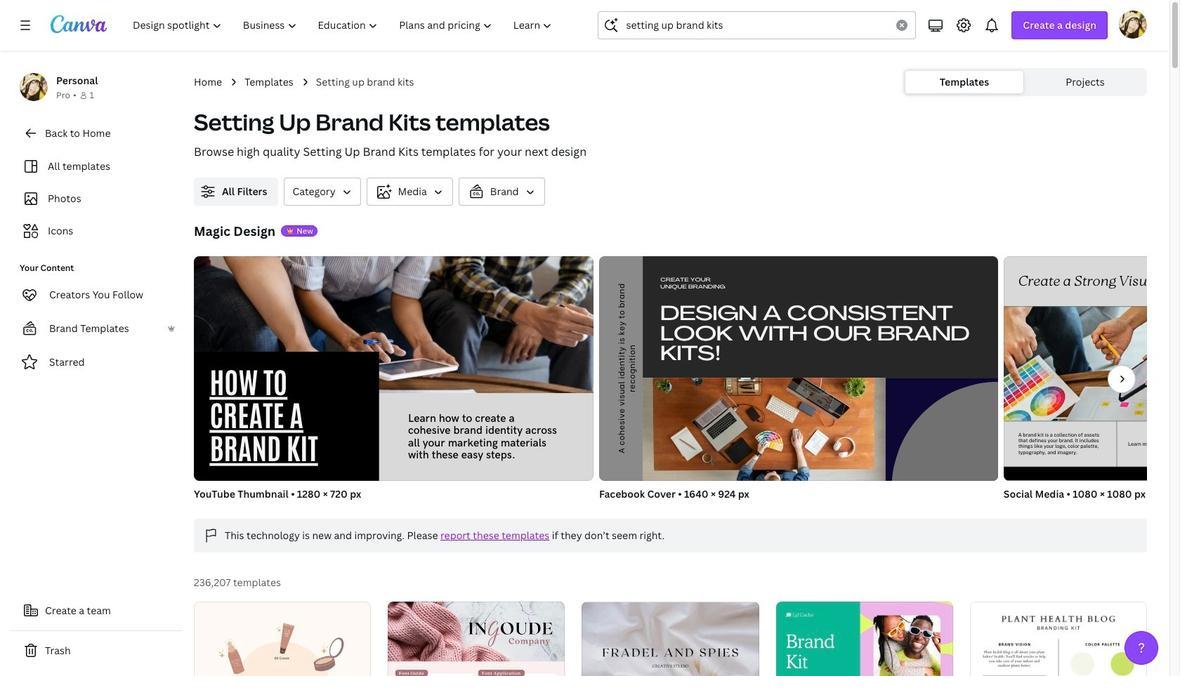 Task type: describe. For each thing, give the bounding box(es) containing it.
stephanie aranda image
[[1119, 11, 1147, 39]]

grey elegant minimalist brand and mood board kit image
[[582, 603, 759, 677]]

pink simple modern girly brand board kit image
[[388, 602, 565, 677]]



Task type: vqa. For each thing, say whether or not it's contained in the screenshot.
Page title Text Box
no



Task type: locate. For each thing, give the bounding box(es) containing it.
top level navigation element
[[124, 11, 564, 39]]

None search field
[[598, 11, 916, 39]]

group
[[599, 251, 1003, 502], [599, 251, 1003, 489], [194, 256, 594, 502], [194, 256, 594, 481], [1003, 256, 1180, 502]]

natural make up kits instagram post image
[[194, 602, 371, 677]]

brand board branding kit a4 image
[[970, 602, 1147, 677]]

Search search field
[[626, 12, 888, 39]]



